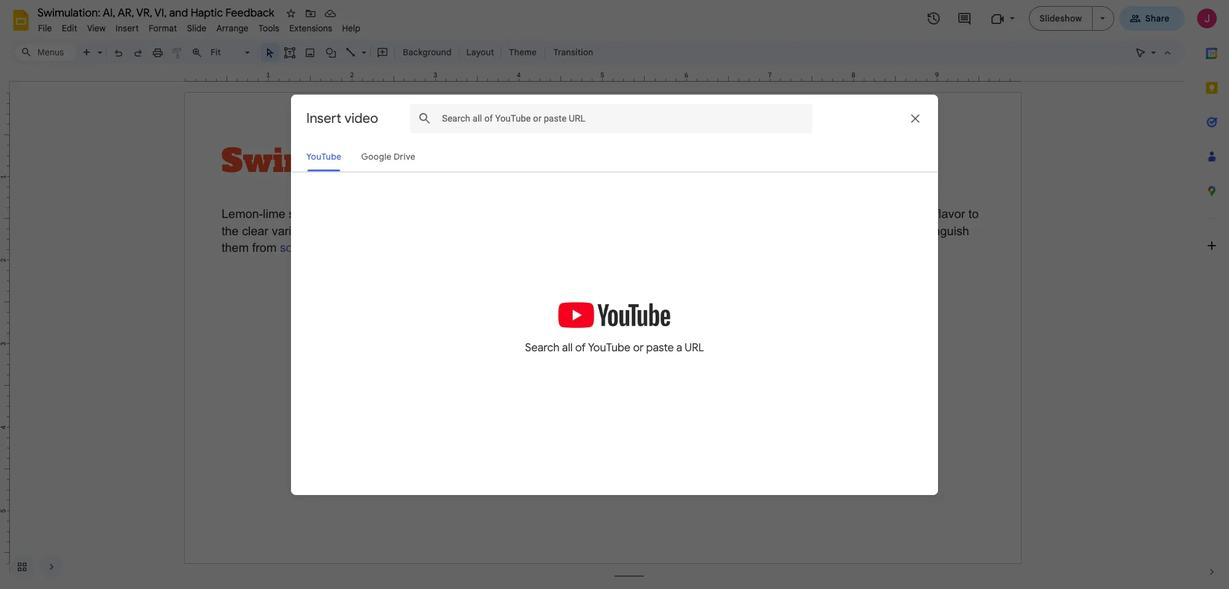 Task type: vqa. For each thing, say whether or not it's contained in the screenshot.
Say Anything "option"
no



Task type: describe. For each thing, give the bounding box(es) containing it.
menu bar banner
[[0, 0, 1230, 589]]

background
[[403, 47, 452, 58]]

main toolbar
[[76, 43, 600, 61]]

transition button
[[548, 43, 599, 61]]

menu bar inside menu bar banner
[[33, 16, 366, 36]]

theme
[[509, 47, 537, 58]]

background button
[[397, 43, 457, 61]]

transition
[[553, 47, 593, 58]]

application containing background
[[0, 0, 1230, 589]]

share. shared with 3 people. image
[[1130, 13, 1141, 24]]



Task type: locate. For each thing, give the bounding box(es) containing it.
mode and view toolbar
[[1131, 40, 1178, 64]]

Menus field
[[15, 44, 77, 61]]

Star checkbox
[[283, 5, 300, 22]]

navigation
[[0, 545, 64, 589]]

tab list inside menu bar banner
[[1195, 36, 1230, 555]]

tab list
[[1195, 36, 1230, 555]]

Rename text field
[[33, 5, 281, 20]]

theme button
[[504, 43, 542, 61]]

menu bar
[[33, 16, 366, 36]]

application
[[0, 0, 1230, 589]]



